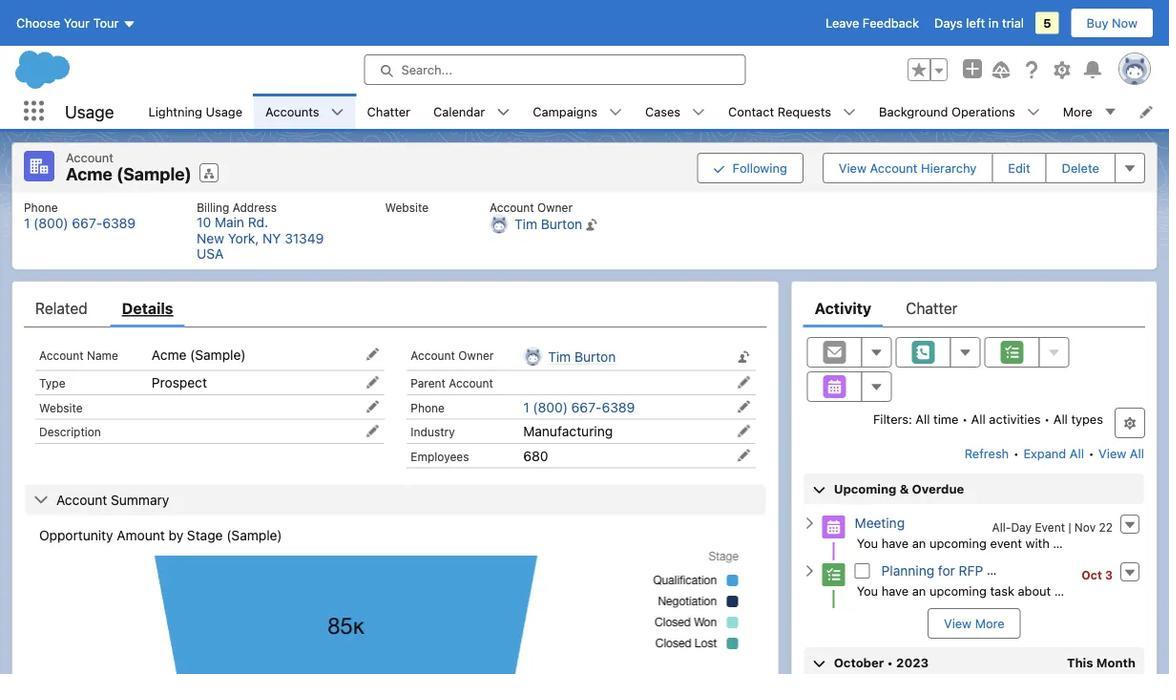 Task type: locate. For each thing, give the bounding box(es) containing it.
1 horizontal spatial owner
[[538, 201, 573, 214]]

following
[[733, 161, 788, 175]]

0 vertical spatial tim burton link
[[515, 216, 583, 233]]

contact requests list item
[[717, 94, 868, 129]]

group
[[908, 58, 948, 81]]

text default image inside background operations list item
[[1027, 106, 1041, 119]]

you down meeting
[[857, 536, 879, 550]]

usage left the lightning
[[65, 101, 114, 122]]

have
[[882, 536, 909, 550], [882, 583, 909, 598]]

acme (sample) up phone 1 (800) 667-6389
[[66, 164, 192, 184]]

1 horizontal spatial acme
[[152, 347, 187, 362]]

667-
[[72, 215, 102, 231], [572, 399, 602, 415]]

text default image for cases
[[692, 106, 706, 119]]

0 vertical spatial website
[[385, 201, 429, 214]]

an up planning
[[913, 536, 927, 550]]

view
[[839, 161, 867, 175], [1099, 446, 1127, 461], [944, 616, 972, 631]]

burton inside list
[[541, 216, 583, 232]]

more
[[1064, 104, 1093, 118], [976, 616, 1005, 631]]

chatter right activity
[[906, 299, 958, 318]]

have down planning
[[882, 583, 909, 598]]

contact requests
[[729, 104, 832, 118]]

1 vertical spatial tim burton link
[[548, 349, 616, 365]]

1 vertical spatial have
[[882, 583, 909, 598]]

account
[[66, 150, 114, 164], [870, 161, 918, 175], [490, 201, 534, 214], [39, 349, 84, 362], [411, 349, 455, 362], [449, 377, 494, 390], [56, 492, 107, 508]]

1 horizontal spatial 1 (800) 667-6389 link
[[524, 399, 635, 415]]

0 horizontal spatial acme
[[66, 164, 113, 184]]

acme (sample)
[[66, 164, 192, 184], [152, 347, 246, 362]]

about
[[1018, 583, 1052, 598]]

0 vertical spatial 6389
[[102, 215, 136, 231]]

2 you from the top
[[857, 583, 879, 598]]

cases link
[[634, 94, 692, 129]]

text default image right accounts
[[331, 106, 344, 119]]

0 vertical spatial account owner
[[490, 201, 573, 214]]

chatter link
[[356, 94, 422, 129], [906, 289, 958, 328]]

more down task
[[976, 616, 1005, 631]]

0 vertical spatial 1
[[24, 215, 30, 231]]

1 horizontal spatial phone
[[411, 401, 445, 414]]

campaigns list item
[[522, 94, 634, 129]]

all
[[916, 412, 931, 426], [972, 412, 986, 426], [1054, 412, 1068, 426], [1070, 446, 1085, 461], [1131, 446, 1145, 461]]

0 vertical spatial you
[[857, 536, 879, 550]]

hierarchy
[[922, 161, 977, 175]]

text default image inside more popup button
[[1105, 105, 1118, 118]]

1 vertical spatial website
[[39, 401, 83, 414]]

1 vertical spatial upcoming
[[930, 583, 987, 598]]

1 horizontal spatial view
[[944, 616, 972, 631]]

month
[[1097, 656, 1136, 670]]

0 vertical spatial chatter
[[367, 104, 411, 118]]

an down planning
[[913, 583, 927, 598]]

0 horizontal spatial tab list
[[24, 289, 767, 328]]

1 horizontal spatial chatter link
[[906, 289, 958, 328]]

planning for rfp (sample)
[[882, 563, 1043, 579]]

text default image inside campaigns list item
[[609, 106, 623, 119]]

1 horizontal spatial usage
[[206, 104, 243, 118]]

1 you from the top
[[857, 536, 879, 550]]

usage
[[65, 101, 114, 122], [206, 104, 243, 118]]

0 vertical spatial burton
[[541, 216, 583, 232]]

1 vertical spatial 1 (800) 667-6389 link
[[524, 399, 635, 415]]

2 tab list from the left
[[804, 289, 1146, 328]]

0 vertical spatial 1 (800) 667-6389 link
[[24, 215, 136, 231]]

1 upcoming from the top
[[930, 536, 987, 550]]

1 vertical spatial account owner
[[411, 349, 494, 362]]

usage inside list
[[206, 104, 243, 118]]

calendar
[[434, 104, 485, 118]]

0 vertical spatial (800)
[[34, 215, 68, 231]]

website
[[385, 201, 429, 214], [39, 401, 83, 414]]

account name
[[39, 349, 118, 362]]

6389
[[102, 215, 136, 231], [602, 399, 635, 415]]

1 vertical spatial phone
[[411, 401, 445, 414]]

upcoming & overdue
[[834, 482, 965, 496]]

campaigns link
[[522, 94, 609, 129]]

phone for phone 1 (800) 667-6389
[[24, 201, 58, 214]]

upcoming down planning for rfp (sample)
[[930, 583, 987, 598]]

0 horizontal spatial 6389
[[102, 215, 136, 231]]

1 vertical spatial view
[[1099, 446, 1127, 461]]

text default image up delete button
[[1105, 105, 1118, 118]]

(sample) down the lightning
[[117, 164, 192, 184]]

name
[[87, 349, 118, 362]]

york,
[[228, 230, 259, 246]]

1 horizontal spatial website
[[385, 201, 429, 214]]

upcoming for event
[[930, 536, 987, 550]]

manufacturing
[[524, 424, 613, 439]]

0 vertical spatial 667-
[[72, 215, 102, 231]]

time
[[934, 412, 959, 426]]

31349
[[285, 230, 324, 246]]

tim burton
[[515, 216, 583, 232], [548, 349, 616, 364]]

text default image right calendar
[[497, 106, 510, 119]]

planning for rfp (sample) link
[[882, 562, 1043, 579]]

tim burton link
[[515, 216, 583, 233], [548, 349, 616, 365]]

text default image left event image
[[804, 517, 817, 530]]

list for leave feedback link
[[137, 94, 1170, 129]]

choose
[[16, 16, 60, 30]]

view down contact requests list item
[[839, 161, 867, 175]]

filters:
[[874, 412, 913, 426]]

expand all button
[[1023, 438, 1086, 469]]

view down types
[[1099, 446, 1127, 461]]

all right 'expand'
[[1070, 446, 1085, 461]]

0 vertical spatial more
[[1064, 104, 1093, 118]]

1 vertical spatial 6389
[[602, 399, 635, 415]]

1 horizontal spatial more
[[1064, 104, 1093, 118]]

view down the you have an upcoming task about
[[944, 616, 972, 631]]

types
[[1072, 412, 1104, 426]]

0 horizontal spatial (800)
[[34, 215, 68, 231]]

text default image
[[497, 106, 510, 119], [692, 106, 706, 119], [843, 106, 857, 119], [1027, 106, 1041, 119], [33, 492, 49, 508], [804, 564, 817, 578]]

1 vertical spatial list
[[12, 192, 1157, 269]]

667- inside phone 1 (800) 667-6389
[[72, 215, 102, 231]]

2 vertical spatial view
[[944, 616, 972, 631]]

tim inside list
[[515, 216, 538, 232]]

oct
[[1082, 568, 1103, 582]]

text default image up opportunity at the left bottom of the page
[[33, 492, 49, 508]]

1 (800) 667-6389 link up related
[[24, 215, 136, 231]]

buy
[[1087, 16, 1109, 30]]

1 horizontal spatial tim
[[548, 349, 571, 364]]

0 horizontal spatial usage
[[65, 101, 114, 122]]

667- up manufacturing on the bottom
[[572, 399, 602, 415]]

1 vertical spatial acme
[[152, 347, 187, 362]]

0 horizontal spatial phone
[[24, 201, 58, 214]]

(800) up manufacturing on the bottom
[[533, 399, 568, 415]]

task image
[[823, 564, 846, 587]]

overdue
[[913, 482, 965, 496]]

1 vertical spatial burton
[[575, 349, 616, 364]]

0 vertical spatial acme
[[66, 164, 113, 184]]

you have an upcoming task about
[[857, 583, 1055, 598]]

• left view all link
[[1089, 446, 1095, 461]]

1 an from the top
[[913, 536, 927, 550]]

acme (sample) for account
[[66, 164, 192, 184]]

chatter link right activity
[[906, 289, 958, 328]]

chatter down search...
[[367, 104, 411, 118]]

list
[[137, 94, 1170, 129], [12, 192, 1157, 269]]

667- up related
[[72, 215, 102, 231]]

refresh
[[965, 446, 1010, 461]]

acme (sample) up "prospect" at the left
[[152, 347, 246, 362]]

(sample) up "prospect" at the left
[[190, 347, 246, 362]]

1 have from the top
[[882, 536, 909, 550]]

1 vertical spatial chatter
[[906, 299, 958, 318]]

0 vertical spatial chatter link
[[356, 94, 422, 129]]

chatter inside list
[[367, 104, 411, 118]]

requests
[[778, 104, 832, 118]]

burton for bottommost tim burton link
[[575, 349, 616, 364]]

text default image inside calendar list item
[[497, 106, 510, 119]]

billing address 10 main rd. new york, ny 31349 usa
[[197, 201, 324, 262]]

chatter link down search...
[[356, 94, 422, 129]]

0 horizontal spatial view
[[839, 161, 867, 175]]

text default image left cases
[[609, 106, 623, 119]]

0 vertical spatial owner
[[538, 201, 573, 214]]

text default image inside cases list item
[[692, 106, 706, 119]]

0 vertical spatial an
[[913, 536, 927, 550]]

have down meeting
[[882, 536, 909, 550]]

5
[[1044, 16, 1052, 30]]

text default image inside accounts list item
[[331, 106, 344, 119]]

all left time
[[916, 412, 931, 426]]

1 horizontal spatial tab list
[[804, 289, 1146, 328]]

1 (800) 667-6389
[[524, 399, 635, 415]]

upcoming
[[834, 482, 897, 496]]

0 vertical spatial tim burton
[[515, 216, 583, 232]]

text default image inside account summary dropdown button
[[33, 492, 49, 508]]

all-
[[993, 520, 1012, 534]]

0 vertical spatial acme (sample)
[[66, 164, 192, 184]]

view account hierarchy
[[839, 161, 977, 175]]

contact
[[729, 104, 775, 118]]

1 vertical spatial 1
[[524, 399, 530, 415]]

1 vertical spatial more
[[976, 616, 1005, 631]]

1 tab list from the left
[[24, 289, 767, 328]]

1 horizontal spatial chatter
[[906, 299, 958, 318]]

with
[[1026, 536, 1050, 550]]

owner
[[538, 201, 573, 214], [459, 349, 494, 362]]

website inside list
[[385, 201, 429, 214]]

1 vertical spatial owner
[[459, 349, 494, 362]]

2 an from the top
[[913, 583, 927, 598]]

view more
[[944, 616, 1005, 631]]

trial
[[1003, 16, 1025, 30]]

edit type image
[[366, 376, 379, 389]]

days left in trial
[[935, 16, 1025, 30]]

1 vertical spatial you
[[857, 583, 879, 598]]

0 vertical spatial tim
[[515, 216, 538, 232]]

1 vertical spatial 667-
[[572, 399, 602, 415]]

all-day event | nov 22
[[993, 520, 1113, 534]]

2 have from the top
[[882, 583, 909, 598]]

campaigns
[[533, 104, 598, 118]]

0 vertical spatial phone
[[24, 201, 58, 214]]

acme up "prospect" at the left
[[152, 347, 187, 362]]

ny
[[263, 230, 281, 246]]

(800)
[[34, 215, 68, 231], [533, 399, 568, 415]]

upcoming up planning for rfp (sample) link
[[930, 536, 987, 550]]

phone inside phone 1 (800) 667-6389
[[24, 201, 58, 214]]

0 horizontal spatial 1
[[24, 215, 30, 231]]

more up delete button
[[1064, 104, 1093, 118]]

1 vertical spatial (800)
[[533, 399, 568, 415]]

account owner inside list
[[490, 201, 573, 214]]

tim
[[515, 216, 538, 232], [548, 349, 571, 364]]

text default image inside contact requests list item
[[843, 106, 857, 119]]

• right activities
[[1045, 412, 1051, 426]]

text default image
[[1105, 105, 1118, 118], [331, 106, 344, 119], [609, 106, 623, 119], [804, 517, 817, 530]]

1 vertical spatial an
[[913, 583, 927, 598]]

list containing 10 main rd.
[[12, 192, 1157, 269]]

leave feedback
[[826, 16, 920, 30]]

new
[[197, 230, 224, 246]]

1 (800) 667-6389 link up manufacturing on the bottom
[[524, 399, 635, 415]]

an for you have an upcoming event with
[[913, 536, 927, 550]]

6389 up manufacturing on the bottom
[[602, 399, 635, 415]]

opportunity amount by stage (sample)
[[39, 528, 282, 543]]

choose your tour button
[[15, 8, 137, 38]]

0 horizontal spatial tim
[[515, 216, 538, 232]]

task
[[991, 583, 1015, 598]]

edit parent account image
[[738, 376, 751, 389]]

you right task icon
[[857, 583, 879, 598]]

all right time
[[972, 412, 986, 426]]

tim burton link inside list
[[515, 216, 583, 233]]

phone for phone
[[411, 401, 445, 414]]

edit phone image
[[738, 400, 751, 413]]

6389 left 10
[[102, 215, 136, 231]]

usage right the lightning
[[206, 104, 243, 118]]

refresh • expand all • view all
[[965, 446, 1145, 461]]

text default image right cases
[[692, 106, 706, 119]]

0 horizontal spatial more
[[976, 616, 1005, 631]]

0 vertical spatial list
[[137, 94, 1170, 129]]

1 vertical spatial acme (sample)
[[152, 347, 246, 362]]

more inside popup button
[[1064, 104, 1093, 118]]

1 horizontal spatial 1
[[524, 399, 530, 415]]

3
[[1106, 568, 1113, 582]]

(800) up related
[[34, 215, 68, 231]]

2 upcoming from the top
[[930, 583, 987, 598]]

text default image right operations
[[1027, 106, 1041, 119]]

details link
[[122, 289, 173, 328]]

0 vertical spatial upcoming
[[930, 536, 987, 550]]

0 horizontal spatial chatter
[[367, 104, 411, 118]]

employees
[[411, 450, 469, 463]]

acme up phone 1 (800) 667-6389
[[66, 164, 113, 184]]

rd.
[[248, 214, 268, 230]]

0 horizontal spatial 667-
[[72, 215, 102, 231]]

0 vertical spatial view
[[839, 161, 867, 175]]

0 vertical spatial have
[[882, 536, 909, 550]]

an for you have an upcoming task about
[[913, 583, 927, 598]]

tab list
[[24, 289, 767, 328], [804, 289, 1146, 328]]

list containing lightning usage
[[137, 94, 1170, 129]]

text default image right requests
[[843, 106, 857, 119]]

account owner
[[490, 201, 573, 214], [411, 349, 494, 362]]

lightning
[[148, 104, 202, 118]]

search...
[[402, 63, 453, 77]]



Task type: vqa. For each thing, say whether or not it's contained in the screenshot.
the topmost Discover
no



Task type: describe. For each thing, give the bounding box(es) containing it.
accounts list item
[[254, 94, 356, 129]]

refresh button
[[964, 438, 1011, 469]]

list for lightning usage link
[[12, 192, 1157, 269]]

1 inside phone 1 (800) 667-6389
[[24, 215, 30, 231]]

&
[[900, 482, 909, 496]]

tab list containing activity
[[804, 289, 1146, 328]]

following button
[[698, 153, 804, 183]]

all right expand all button
[[1131, 446, 1145, 461]]

(800) inside phone 1 (800) 667-6389
[[34, 215, 68, 231]]

parent
[[411, 377, 446, 390]]

view account hierarchy button
[[823, 153, 993, 183]]

owner inside list
[[538, 201, 573, 214]]

account inside dropdown button
[[56, 492, 107, 508]]

view for view account hierarchy
[[839, 161, 867, 175]]

activity
[[815, 299, 872, 318]]

related
[[35, 299, 88, 318]]

rfp
[[959, 563, 984, 579]]

edit
[[1009, 161, 1031, 175]]

related link
[[35, 289, 88, 328]]

planning
[[882, 563, 935, 579]]

have for you have an upcoming event with
[[882, 536, 909, 550]]

left
[[967, 16, 986, 30]]

all left types
[[1054, 412, 1068, 426]]

address
[[233, 201, 277, 214]]

text default image for calendar
[[497, 106, 510, 119]]

tour
[[93, 16, 119, 30]]

1 vertical spatial tim
[[548, 349, 571, 364]]

0 horizontal spatial chatter link
[[356, 94, 422, 129]]

usa
[[197, 246, 224, 262]]

type
[[39, 377, 65, 390]]

background operations list item
[[868, 94, 1052, 129]]

calendar list item
[[422, 94, 522, 129]]

acme for account name
[[152, 347, 187, 362]]

account summary
[[56, 492, 169, 508]]

edit employees image
[[738, 449, 751, 462]]

text default image for contact requests
[[843, 106, 857, 119]]

stage
[[187, 528, 223, 543]]

(sample) right stage
[[227, 528, 282, 543]]

account inside button
[[870, 161, 918, 175]]

accounts
[[266, 104, 320, 118]]

text default image left task icon
[[804, 564, 817, 578]]

contact requests link
[[717, 94, 843, 129]]

you for you have an upcoming event with
[[857, 536, 879, 550]]

6389 inside phone 1 (800) 667-6389
[[102, 215, 136, 231]]

opportunity
[[39, 528, 113, 543]]

tab list containing related
[[24, 289, 767, 328]]

operations
[[952, 104, 1016, 118]]

feedback
[[863, 16, 920, 30]]

edit industry image
[[738, 424, 751, 438]]

you for you have an upcoming task about
[[857, 583, 879, 598]]

summary
[[111, 492, 169, 508]]

view for view more
[[944, 616, 972, 631]]

cases list item
[[634, 94, 717, 129]]

account inside list
[[490, 201, 534, 214]]

(sample) up task
[[987, 563, 1043, 579]]

buy now button
[[1071, 8, 1155, 38]]

0 horizontal spatial 1 (800) 667-6389 link
[[24, 215, 136, 231]]

1 horizontal spatial (800)
[[533, 399, 568, 415]]

tim burton inside list
[[515, 216, 583, 232]]

prospect
[[152, 375, 207, 391]]

activity link
[[815, 289, 872, 328]]

in
[[989, 16, 999, 30]]

expand
[[1024, 446, 1067, 461]]

choose your tour
[[16, 16, 119, 30]]

delete button
[[1046, 153, 1116, 183]]

parent account
[[411, 377, 494, 390]]

acme for account
[[66, 164, 113, 184]]

|
[[1069, 520, 1072, 534]]

activities
[[990, 412, 1041, 426]]

event
[[991, 536, 1023, 550]]

for
[[939, 563, 956, 579]]

2 horizontal spatial view
[[1099, 446, 1127, 461]]

1 horizontal spatial 667-
[[572, 399, 602, 415]]

by
[[169, 528, 183, 543]]

have for you have an upcoming task about
[[882, 583, 909, 598]]

you have an upcoming event with
[[857, 536, 1054, 550]]

days
[[935, 16, 963, 30]]

lightning usage
[[148, 104, 243, 118]]

edit account name image
[[366, 348, 379, 361]]

more inside button
[[976, 616, 1005, 631]]

this month
[[1068, 656, 1136, 670]]

calendar link
[[422, 94, 497, 129]]

more button
[[1052, 94, 1129, 129]]

background operations link
[[868, 94, 1027, 129]]

• right time
[[963, 412, 968, 426]]

2023
[[897, 656, 929, 670]]

industry
[[411, 425, 455, 439]]

this
[[1068, 656, 1094, 670]]

edit website image
[[366, 400, 379, 413]]

cases
[[646, 104, 681, 118]]

buy now
[[1087, 16, 1138, 30]]

edit description image
[[366, 424, 379, 438]]

view all link
[[1098, 438, 1146, 469]]

october
[[834, 656, 885, 670]]

acme (sample) for account name
[[152, 347, 246, 362]]

22
[[1100, 520, 1113, 534]]

meeting
[[855, 516, 905, 531]]

0 horizontal spatial owner
[[459, 349, 494, 362]]

• left 'expand'
[[1014, 446, 1020, 461]]

0 horizontal spatial website
[[39, 401, 83, 414]]

text default image for background operations
[[1027, 106, 1041, 119]]

lightning usage link
[[137, 94, 254, 129]]

• left 2023
[[888, 656, 894, 670]]

leave feedback link
[[826, 16, 920, 30]]

event image
[[823, 516, 846, 539]]

burton for tim burton link within the list
[[541, 216, 583, 232]]

your
[[64, 16, 90, 30]]

nov
[[1075, 520, 1096, 534]]

1 horizontal spatial 6389
[[602, 399, 635, 415]]

upcoming for task
[[930, 583, 987, 598]]

accounts link
[[254, 94, 331, 129]]

1 vertical spatial tim burton
[[548, 349, 616, 364]]

edit button
[[992, 153, 1047, 183]]

10
[[197, 214, 211, 230]]

october  •  2023
[[834, 656, 929, 670]]

1 vertical spatial chatter link
[[906, 289, 958, 328]]

description
[[39, 425, 101, 439]]

event
[[1036, 520, 1066, 534]]

phone 1 (800) 667-6389
[[24, 201, 136, 231]]

view more button
[[928, 608, 1021, 639]]

now
[[1113, 16, 1138, 30]]

meeting link
[[855, 516, 905, 531]]

upcoming & overdue button
[[805, 474, 1145, 504]]

leave
[[826, 16, 860, 30]]



